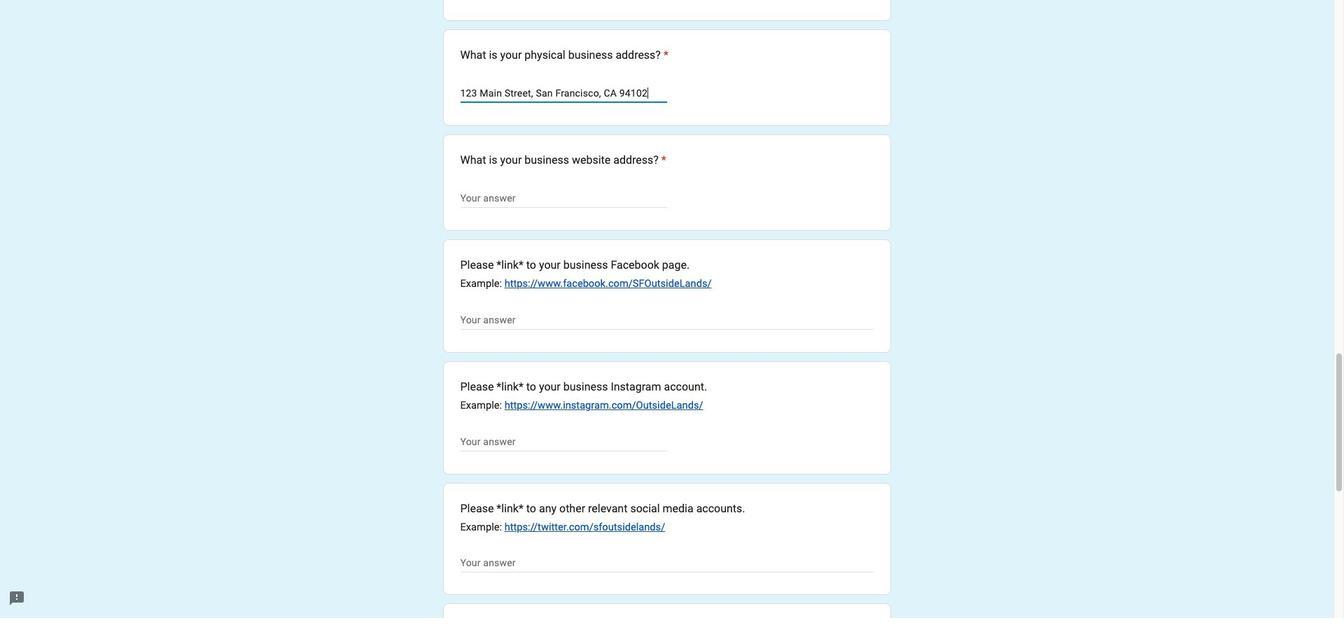 Task type: vqa. For each thing, say whether or not it's contained in the screenshot.
Docs link
no



Task type: describe. For each thing, give the bounding box(es) containing it.
2 heading from the top
[[461, 152, 667, 169]]

required question element for 1st heading from the top of the page
[[661, 47, 669, 64]]

required question element for 2nd heading from the top of the page
[[659, 152, 667, 169]]



Task type: locate. For each thing, give the bounding box(es) containing it.
0 vertical spatial heading
[[461, 47, 669, 64]]

report a problem to google image
[[8, 591, 25, 607]]

1 heading from the top
[[461, 47, 669, 64]]

required question element
[[661, 47, 669, 64], [659, 152, 667, 169]]

None url field
[[461, 312, 874, 329]]

0 vertical spatial required question element
[[661, 47, 669, 64]]

heading
[[461, 47, 669, 64], [461, 152, 667, 169]]

1 vertical spatial heading
[[461, 152, 667, 169]]

1 vertical spatial required question element
[[659, 152, 667, 169]]

None text field
[[461, 434, 667, 451]]

None text field
[[461, 85, 667, 102], [461, 190, 667, 207], [461, 556, 874, 573], [461, 85, 667, 102], [461, 190, 667, 207], [461, 556, 874, 573]]



